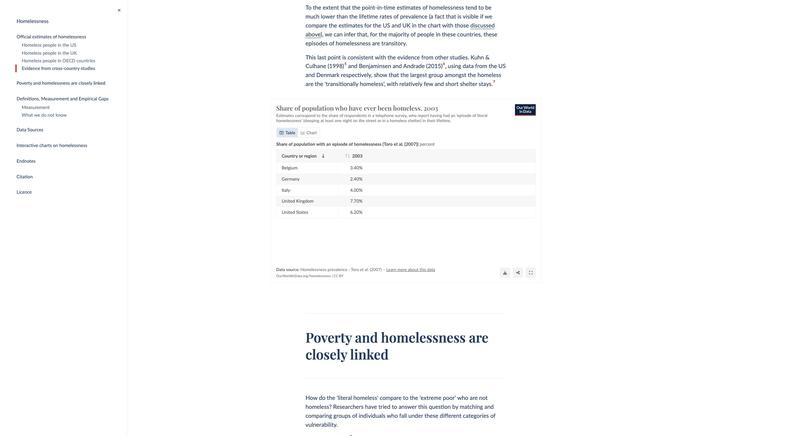 Task type: vqa. For each thing, say whether or not it's contained in the screenshot.
Interactive charts on homelessness link at the top
yes



Task type: locate. For each thing, give the bounding box(es) containing it.
share down table image
[[276, 142, 287, 147]]

are inside ), we can infer that, for the majority of people in these countries, these episodes of homelessness are transitory.
[[372, 40, 380, 47]]

that down 5 and benjaminsen and andrade (2015) 6
[[389, 71, 399, 79]]

population up at
[[302, 104, 334, 112]]

1 horizontal spatial have
[[365, 404, 377, 411]]

in
[[412, 22, 417, 29], [436, 31, 440, 38], [58, 42, 61, 48], [58, 50, 61, 56], [58, 58, 61, 63], [368, 113, 371, 118], [382, 118, 386, 123], [423, 118, 426, 123]]

discussed
[[470, 22, 495, 29]]

for right that,
[[370, 31, 377, 38]]

country
[[64, 66, 80, 71]]

0 horizontal spatial us
[[70, 42, 76, 48]]

1 horizontal spatial an
[[451, 113, 455, 118]]

1 vertical spatial data
[[427, 267, 435, 272]]

not
[[48, 112, 54, 118], [479, 395, 488, 402]]

homeless people in the uk link
[[15, 49, 128, 57]]

do up homeless?
[[319, 395, 325, 402]]

1 horizontal spatial that
[[389, 71, 399, 79]]

0 vertical spatial homeless
[[22, 42, 42, 48]]

with up arrow down long image
[[316, 142, 325, 147]]

1 horizontal spatial closely
[[306, 346, 347, 364]]

who left fall
[[387, 413, 398, 420]]

0 vertical spatial have
[[349, 104, 362, 112]]

0 vertical spatial chart
[[428, 22, 441, 29]]

estimates right official
[[32, 34, 52, 39]]

0 vertical spatial al.
[[399, 142, 403, 147]]

1 vertical spatial an
[[326, 142, 331, 147]]

cross-
[[52, 66, 64, 71]]

tried
[[379, 404, 390, 411]]

ourworldindata.org/homelessness link
[[276, 274, 331, 278]]

data down studies.
[[463, 63, 474, 70]]

oecd
[[63, 58, 75, 63]]

from inside this last point is consistent with the evidence from other studies. kuhn & culhane (1998)
[[421, 54, 433, 61]]

0 horizontal spatial homelessness
[[17, 18, 49, 24]]

2 horizontal spatial we
[[485, 13, 492, 20]]

1 homeless from the top
[[22, 42, 42, 48]]

us inside , using data from the us and denmark respectively, show that the largest group amongst the homeless are the 'transitionally homeless', with relatively few and short shelter stays.
[[498, 63, 506, 70]]

the left point-
[[352, 4, 360, 11]]

1 horizontal spatial data
[[463, 63, 474, 70]]

with inside , using data from the us and denmark respectively, show that the largest group amongst the homeless are the 'transitionally homeless', with relatively few and short shelter stays.
[[387, 80, 398, 87]]

0 vertical spatial 2003
[[424, 104, 438, 112]]

1 share from the top
[[276, 104, 293, 112]]

from left cross-
[[41, 66, 51, 71]]

definitions, measurement and empirical gaps measurement what we do not know
[[17, 96, 109, 118]]

lifetime
[[359, 13, 378, 20]]

0 horizontal spatial homeless
[[390, 118, 407, 123]]

1 horizontal spatial 2003
[[424, 104, 438, 112]]

0 vertical spatial compare
[[306, 22, 327, 29]]

from up (2015)
[[421, 54, 433, 61]]

uk down homeless people in the us link
[[70, 50, 77, 56]]

data left source:
[[276, 267, 285, 272]]

poor'
[[443, 395, 456, 402]]

how do the 'literal homeless' compare to the 'extreme poor' who are not homeless? researchers have tried to answer this question by matching and comparing groups of individuals who fall under these different categories of vulnerability.
[[306, 395, 496, 429]]

0 horizontal spatial al.
[[365, 267, 369, 272]]

these down those
[[442, 31, 456, 38]]

the
[[313, 4, 321, 11], [352, 4, 360, 11], [349, 13, 358, 20], [329, 22, 337, 29], [373, 22, 381, 29], [418, 22, 426, 29], [379, 31, 387, 38], [63, 42, 69, 48], [63, 50, 69, 56], [388, 54, 396, 61], [489, 63, 497, 70], [400, 71, 409, 79], [468, 71, 476, 79], [315, 80, 323, 87], [322, 113, 328, 118], [359, 118, 365, 123], [327, 395, 335, 402], [410, 395, 418, 402]]

an right had
[[451, 113, 455, 118]]

compare up tried
[[380, 395, 402, 402]]

1 vertical spatial population
[[294, 142, 315, 147]]

respectively,
[[341, 71, 372, 79]]

ourworldindata.org/homelessness
[[276, 274, 331, 278]]

homeless inside share of population who have ever been homeless, 2003 estimates correspond to the share of respondents in a telephone survey, who report having had an 'episode of literal homelessness' (sleeping at least one night on the street or in a homeless shelter) in their lifetime.
[[390, 118, 407, 123]]

homeless people in oecd countries link
[[15, 57, 128, 65]]

al.
[[399, 142, 403, 147], [365, 267, 369, 272]]

homeless,
[[393, 104, 422, 112]]

the down lifetime
[[373, 22, 381, 29]]

1 vertical spatial closely
[[306, 346, 347, 364]]

homeless?
[[306, 404, 332, 411]]

the left 'literal
[[327, 395, 335, 402]]

the down official estimates of homelessness link
[[63, 42, 69, 48]]

homelessness up official
[[17, 18, 49, 24]]

1 horizontal spatial poverty and homelessness are closely linked
[[306, 329, 489, 364]]

closely
[[79, 80, 92, 86], [306, 346, 347, 364]]

0 vertical spatial poverty and homelessness are closely linked
[[17, 80, 105, 86]]

this right about on the right bottom of page
[[420, 267, 426, 272]]

1 vertical spatial homeless
[[22, 50, 42, 56]]

have up respondents
[[349, 104, 362, 112]]

data sources link
[[10, 126, 128, 135]]

0 horizontal spatial these
[[425, 413, 438, 420]]

the up oecd
[[63, 50, 69, 56]]

are inside how do the 'literal homeless' compare to the 'extreme poor' who are not homeless? researchers have tried to answer this question by matching and comparing groups of individuals who fall under these different categories of vulnerability.
[[470, 395, 478, 402]]

homeless',
[[360, 80, 385, 87]]

3.40%
[[350, 165, 363, 171]]

1 vertical spatial that
[[446, 13, 456, 20]]

chart down (a
[[428, 22, 441, 29]]

to up answer
[[403, 395, 408, 402]]

to right tried
[[392, 404, 397, 411]]

the left the street
[[359, 118, 365, 123]]

prevalence left (a
[[400, 13, 428, 20]]

is up 5 link
[[342, 54, 346, 61]]

is inside this last point is consistent with the evidence from other studies. kuhn & culhane (1998)
[[342, 54, 346, 61]]

population
[[302, 104, 334, 112], [294, 142, 315, 147]]

the up answer
[[410, 395, 418, 402]]

on right charts
[[53, 143, 58, 148]]

of inside official estimates of homelessness homeless people in the us homeless people in the uk homeless people in oecd countries evidence from cross-country studies
[[53, 34, 57, 39]]

consistent
[[348, 54, 374, 61]]

tend
[[465, 4, 477, 11]]

1 vertical spatial measurement
[[22, 105, 50, 110]]

a down been
[[387, 118, 389, 123]]

0 vertical spatial homelessness
[[17, 18, 49, 24]]

cc by link
[[334, 274, 344, 278]]

on right the night
[[353, 118, 358, 123]]

estimates up infer
[[339, 22, 363, 29]]

0 vertical spatial uk
[[402, 22, 411, 29]]

1 horizontal spatial et
[[394, 142, 398, 147]]

share for who
[[276, 104, 293, 112]]

literal
[[477, 113, 487, 118]]

0 horizontal spatial not
[[48, 112, 54, 118]]

estimates right 'time' at the top left
[[397, 4, 421, 11]]

et
[[394, 142, 398, 147], [360, 267, 364, 272]]

had
[[443, 113, 450, 118]]

homelessness
[[17, 18, 49, 24], [301, 267, 327, 272]]

1 horizontal spatial from
[[421, 54, 433, 61]]

1 united from the top
[[282, 199, 295, 204]]

0 horizontal spatial compare
[[306, 22, 327, 29]]

that right fact
[[446, 13, 456, 20]]

chart column image
[[300, 131, 305, 135]]

compare up above
[[306, 22, 327, 29]]

who up by
[[457, 395, 468, 402]]

we right if
[[485, 13, 492, 20]]

1 vertical spatial us
[[70, 42, 76, 48]]

benjaminsen
[[359, 63, 391, 70]]

countries
[[77, 58, 95, 63]]

a
[[372, 113, 374, 118], [387, 118, 389, 123]]

population for with
[[294, 142, 315, 147]]

0 horizontal spatial do
[[41, 112, 47, 118]]

1 vertical spatial not
[[479, 395, 488, 402]]

0 vertical spatial this
[[420, 267, 426, 272]]

al. left '(2007)'
[[365, 267, 369, 272]]

that up than at the top left
[[340, 4, 351, 11]]

1 horizontal spatial compare
[[380, 395, 402, 402]]

extent
[[323, 4, 339, 11]]

united left states
[[282, 210, 295, 215]]

1 vertical spatial we
[[325, 31, 332, 38]]

1 vertical spatial et
[[360, 267, 364, 272]]

in down "ever"
[[368, 113, 371, 118]]

0 vertical spatial or
[[377, 118, 381, 123]]

1 horizontal spatial homelessness
[[301, 267, 327, 272]]

with
[[442, 22, 453, 29], [375, 54, 386, 61], [387, 80, 398, 87], [316, 142, 325, 147]]

2 vertical spatial homeless
[[22, 58, 42, 63]]

0 vertical spatial data
[[463, 63, 474, 70]]

been
[[378, 104, 392, 112]]

people inside ), we can infer that, for the majority of people in these countries, these episodes of homelessness are transitory.
[[417, 31, 434, 38]]

from down kuhn
[[475, 63, 487, 70]]

1 vertical spatial prevalence
[[328, 267, 347, 272]]

is inside to the extent that the point-in-time estimates of homelessness tend to be much lower than the lifetime rates of prevalence (a fact that is visible if we compare the estimates for the us and uk in the chart with those
[[458, 13, 461, 20]]

2.40%
[[350, 176, 363, 182]]

1 vertical spatial poverty
[[306, 329, 352, 347]]

0 horizontal spatial data
[[17, 127, 26, 133]]

homelessness inside official estimates of homelessness homeless people in the us homeless people in the uk homeless people in oecd countries evidence from cross-country studies
[[58, 34, 86, 39]]

population inside share of population who have ever been homeless, 2003 estimates correspond to the share of respondents in a telephone survey, who report having had an 'episode of literal homelessness' (sleeping at least one night on the street or in a homeless shelter) in their lifetime.
[[302, 104, 334, 112]]

point-
[[362, 4, 377, 11]]

measurement link
[[15, 104, 128, 111]]

share image
[[516, 271, 520, 275]]

citation link
[[10, 172, 128, 182]]

0 horizontal spatial estimates
[[32, 34, 52, 39]]

from inside official estimates of homelessness homeless people in the us homeless people in the uk homeless people in oecd countries evidence from cross-country studies
[[41, 66, 51, 71]]

2 homeless from the top
[[22, 50, 42, 56]]

population for who
[[302, 104, 334, 112]]

0 horizontal spatial from
[[41, 66, 51, 71]]

united down "italy"
[[282, 199, 295, 204]]

this
[[420, 267, 426, 272], [418, 404, 427, 411]]

be
[[485, 4, 492, 11]]

this up under
[[418, 404, 427, 411]]

2003
[[424, 104, 438, 112], [352, 153, 363, 159]]

population down the chart column icon
[[294, 142, 315, 147]]

in up ), we can infer that, for the majority of people in these countries, these episodes of homelessness are transitory.
[[412, 22, 417, 29]]

1 vertical spatial homelessness
[[301, 267, 327, 272]]

us
[[383, 22, 390, 29], [70, 42, 76, 48], [498, 63, 506, 70]]

not up matching
[[479, 395, 488, 402]]

prevalence up the cc by link
[[328, 267, 347, 272]]

6 link
[[443, 62, 445, 70]]

data
[[463, 63, 474, 70], [427, 267, 435, 272]]

the up transitory.
[[379, 31, 387, 38]]

who
[[335, 104, 347, 112], [409, 113, 417, 118], [457, 395, 468, 402], [387, 413, 398, 420]]

for inside to the extent that the point-in-time estimates of homelessness tend to be much lower than the lifetime rates of prevalence (a fact that is visible if we compare the estimates for the us and uk in the chart with those
[[364, 22, 372, 29]]

0 horizontal spatial we
[[34, 112, 40, 118]]

homeless down share of population who have ever been homeless, 2003 link
[[390, 118, 407, 123]]

1 horizontal spatial homeless
[[478, 71, 501, 79]]

0 vertical spatial homeless
[[478, 71, 501, 79]]

not inside how do the 'literal homeless' compare to the 'extreme poor' who are not homeless? researchers have tried to answer this question by matching and comparing groups of individuals who fall under these different categories of vulnerability.
[[479, 395, 488, 402]]

or left region
[[299, 153, 303, 159]]

2 horizontal spatial us
[[498, 63, 506, 70]]

few
[[424, 80, 433, 87]]

1 horizontal spatial not
[[479, 395, 488, 402]]

3 homeless from the top
[[22, 58, 42, 63]]

1 horizontal spatial prevalence
[[400, 13, 428, 20]]

the down denmark
[[315, 80, 323, 87]]

0 vertical spatial an
[[451, 113, 455, 118]]

arrow down long image
[[322, 154, 325, 158]]

and inside how do the 'literal homeless' compare to the 'extreme poor' who are not homeless? researchers have tried to answer this question by matching and comparing groups of individuals who fall under these different categories of vulnerability.
[[484, 404, 494, 411]]

2003 up having
[[424, 104, 438, 112]]

0 vertical spatial on
[[353, 118, 358, 123]]

for down lifetime
[[364, 22, 372, 29]]

2 vertical spatial we
[[34, 112, 40, 118]]

0 vertical spatial do
[[41, 112, 47, 118]]

1 vertical spatial united
[[282, 210, 295, 215]]

homeless up stays.
[[478, 71, 501, 79]]

2 share from the top
[[276, 142, 287, 147]]

1 vertical spatial is
[[342, 54, 346, 61]]

prevalence
[[400, 13, 428, 20], [328, 267, 347, 272]]

with inside this last point is consistent with the evidence from other studies. kuhn & culhane (1998)
[[375, 54, 386, 61]]

uk up majority
[[402, 22, 411, 29]]

not left know
[[48, 112, 54, 118]]

et right the toro
[[360, 267, 364, 272]]

or right the street
[[377, 118, 381, 123]]

the up 5 and benjaminsen and andrade (2015) 6
[[388, 54, 396, 61]]

us inside to the extent that the point-in-time estimates of homelessness tend to be much lower than the lifetime rates of prevalence (a fact that is visible if we compare the estimates for the us and uk in the chart with those
[[383, 22, 390, 29]]

2 horizontal spatial these
[[484, 31, 497, 38]]

1 vertical spatial homeless
[[390, 118, 407, 123]]

uk
[[402, 22, 411, 29], [70, 50, 77, 56]]

correspond
[[295, 113, 316, 118]]

in down fact
[[436, 31, 440, 38]]

1 horizontal spatial linked
[[350, 346, 389, 364]]

homelessness up ourworldindata.org/homelessness | cc by
[[301, 267, 327, 272]]

2 vertical spatial estimates
[[32, 34, 52, 39]]

data right about on the right bottom of page
[[427, 267, 435, 272]]

with up benjaminsen
[[375, 54, 386, 61]]

time
[[384, 4, 395, 11]]

1 vertical spatial have
[[365, 404, 377, 411]]

1 horizontal spatial data
[[276, 267, 285, 272]]

chart right the chart column icon
[[307, 130, 317, 135]]

researchers
[[333, 404, 364, 411]]

0 horizontal spatial closely
[[79, 80, 92, 86]]

is up those
[[458, 13, 461, 20]]

7.70%
[[350, 199, 363, 204]]

united for united states
[[282, 210, 295, 215]]

homelessness inside to the extent that the point-in-time estimates of homelessness tend to be much lower than the lifetime rates of prevalence (a fact that is visible if we compare the estimates for the us and uk in the chart with those
[[429, 4, 464, 11]]

0 horizontal spatial chart
[[307, 130, 317, 135]]

we right what
[[34, 112, 40, 118]]

chart inside button
[[307, 130, 317, 135]]

homeless
[[22, 42, 42, 48], [22, 50, 42, 56], [22, 58, 42, 63]]

1 vertical spatial this
[[418, 404, 427, 411]]

2003 right arrow down long icon
[[352, 153, 363, 159]]

1 horizontal spatial uk
[[402, 22, 411, 29]]

in down official estimates of homelessness link
[[58, 42, 61, 48]]

estimates inside official estimates of homelessness homeless people in the us homeless people in the uk homeless people in oecd countries evidence from cross-country studies
[[32, 34, 52, 39]]

1 vertical spatial compare
[[380, 395, 402, 402]]

1 horizontal spatial is
[[458, 13, 461, 20]]

from
[[421, 54, 433, 61], [475, 63, 487, 70], [41, 66, 51, 71]]

table
[[286, 130, 295, 135]]

fact
[[435, 13, 444, 20]]

share up estimates
[[276, 104, 293, 112]]

1 horizontal spatial us
[[383, 22, 390, 29]]

0 vertical spatial poverty
[[17, 80, 32, 86]]

0 horizontal spatial have
[[349, 104, 362, 112]]

and inside to the extent that the point-in-time estimates of homelessness tend to be much lower than the lifetime rates of prevalence (a fact that is visible if we compare the estimates for the us and uk in the chart with those
[[392, 22, 401, 29]]

with inside to the extent that the point-in-time estimates of homelessness tend to be much lower than the lifetime rates of prevalence (a fact that is visible if we compare the estimates for the us and uk in the chart with those
[[442, 22, 453, 29]]

with down fact
[[442, 22, 453, 29]]

share inside share of population who have ever been homeless, 2003 estimates correspond to the share of respondents in a telephone survey, who report having had an 'episode of literal homelessness' (sleeping at least one night on the street or in a homeless shelter) in their lifetime.
[[276, 104, 293, 112]]

compare inside to the extent that the point-in-time estimates of homelessness tend to be much lower than the lifetime rates of prevalence (a fact that is visible if we compare the estimates for the us and uk in the chart with those
[[306, 22, 327, 29]]

these down the question
[[425, 413, 438, 420]]

to left "least"
[[317, 113, 321, 118]]

0 horizontal spatial that
[[340, 4, 351, 11]]

2 vertical spatial us
[[498, 63, 506, 70]]

1 vertical spatial data
[[276, 267, 285, 272]]

download image
[[503, 271, 507, 275]]

et right (toro
[[394, 142, 398, 147]]

united
[[282, 199, 295, 204], [282, 210, 295, 215]]

shelter
[[460, 80, 477, 87]]

data left sources
[[17, 127, 26, 133]]

telephone
[[375, 113, 394, 118]]

1 vertical spatial uk
[[70, 50, 77, 56]]

have
[[349, 104, 362, 112], [365, 404, 377, 411]]

evidence
[[22, 66, 40, 71]]

we
[[485, 13, 492, 20], [325, 31, 332, 38], [34, 112, 40, 118]]

0 vertical spatial estimates
[[397, 4, 421, 11]]

homelessness'
[[276, 118, 302, 123]]

measurement down definitions,
[[22, 105, 50, 110]]

a down "ever"
[[372, 113, 374, 118]]

have inside how do the 'literal homeless' compare to the 'extreme poor' who are not homeless? researchers have tried to answer this question by matching and comparing groups of individuals who fall under these different categories of vulnerability.
[[365, 404, 377, 411]]

andrade
[[403, 63, 425, 70]]

in up cross-
[[58, 58, 61, 63]]

we right ),
[[325, 31, 332, 38]]

1 horizontal spatial we
[[325, 31, 332, 38]]

0 horizontal spatial or
[[299, 153, 303, 159]]

cc
[[334, 274, 338, 278]]

enter full-screen image
[[529, 271, 532, 275]]

arrow down long image
[[347, 154, 350, 158]]

homelessness
[[429, 4, 464, 11], [58, 34, 86, 39], [336, 40, 371, 47], [42, 80, 70, 86], [354, 142, 381, 147], [59, 143, 87, 148], [381, 329, 466, 347]]

(2007))
[[404, 142, 419, 147]]

to left be
[[478, 4, 484, 11]]

measurement
[[41, 96, 69, 102], [22, 105, 50, 110]]

an left episode
[[326, 142, 331, 147]]

question
[[429, 404, 451, 411]]

2 vertical spatial that
[[389, 71, 399, 79]]

or inside share of population who have ever been homeless, 2003 estimates correspond to the share of respondents in a telephone survey, who report having had an 'episode of literal homelessness' (sleeping at least one night on the street or in a homeless shelter) in their lifetime.
[[377, 118, 381, 123]]

al. left "(2007))" on the top
[[399, 142, 403, 147]]

kuhn
[[471, 54, 484, 61]]

can
[[334, 31, 343, 38]]

with down show
[[387, 80, 398, 87]]

0 horizontal spatial uk
[[70, 50, 77, 56]]

an inside share of population who have ever been homeless, 2003 estimates correspond to the share of respondents in a telephone survey, who report having had an 'episode of literal homelessness' (sleeping at least one night on the street or in a homeless shelter) in their lifetime.
[[451, 113, 455, 118]]

what we do not know link
[[15, 111, 128, 119]]

uk inside to the extent that the point-in-time estimates of homelessness tend to be much lower than the lifetime rates of prevalence (a fact that is visible if we compare the estimates for the us and uk in the chart with those
[[402, 22, 411, 29]]

do right what
[[41, 112, 47, 118]]

2 united from the top
[[282, 210, 295, 215]]

how
[[306, 395, 317, 402]]

have up "individuals"
[[365, 404, 377, 411]]



Task type: describe. For each thing, give the bounding box(es) containing it.
homelessness inside poverty and homelessness are closely linked
[[381, 329, 466, 347]]

this inside how do the 'literal homeless' compare to the 'extreme poor' who are not homeless? researchers have tried to answer this question by matching and comparing groups of individuals who fall under these different categories of vulnerability.
[[418, 404, 427, 411]]

other
[[435, 54, 448, 61]]

1 vertical spatial al.
[[365, 267, 369, 272]]

5
[[344, 62, 347, 70]]

homeless inside , using data from the us and denmark respectively, show that the largest group amongst the homeless are the 'transitionally homeless', with relatively few and short shelter stays.
[[478, 71, 501, 79]]

share of population with an episode of homelessness (toro et al. (2007)) percent
[[276, 142, 435, 147]]

), we can infer that, for the majority of people in these countries, these episodes of homelessness are transitory.
[[306, 31, 497, 47]]

at
[[320, 118, 324, 123]]

–
[[383, 267, 385, 272]]

6.20%
[[350, 210, 363, 215]]

by
[[339, 274, 344, 278]]

in inside ), we can infer that, for the majority of people in these countries, these episodes of homelessness are transitory.
[[436, 31, 440, 38]]

studies
[[81, 66, 95, 71]]

interactive charts on homelessness
[[17, 143, 87, 148]]

country or region
[[282, 153, 317, 159]]

not inside definitions, measurement and empirical gaps measurement what we do not know
[[48, 112, 54, 118]]

to inside to the extent that the point-in-time estimates of homelessness tend to be much lower than the lifetime rates of prevalence (a fact that is visible if we compare the estimates for the us and uk in the chart with those
[[478, 4, 484, 11]]

percent
[[420, 142, 435, 147]]

uk inside official estimates of homelessness homeless people in the us homeless people in the uk homeless people in oecd countries evidence from cross-country studies
[[70, 50, 77, 56]]

the down &
[[489, 63, 497, 70]]

share for with
[[276, 142, 287, 147]]

prevalence inside to the extent that the point-in-time estimates of homelessness tend to be much lower than the lifetime rates of prevalence (a fact that is visible if we compare the estimates for the us and uk in the chart with those
[[400, 13, 428, 20]]

0 horizontal spatial poverty and homelessness are closely linked
[[17, 80, 105, 86]]

, using data from the us and denmark respectively, show that the largest group amongst the homeless are the 'transitionally homeless', with relatively few and short shelter stays.
[[306, 63, 506, 87]]

than
[[336, 13, 348, 20]]

'transitionally
[[325, 80, 358, 87]]

this last point is consistent with the evidence from other studies. kuhn & culhane (1998)
[[306, 54, 490, 70]]

'episode
[[456, 113, 471, 118]]

0 vertical spatial et
[[394, 142, 398, 147]]

0 horizontal spatial on
[[53, 143, 58, 148]]

ourworldindata.org/homelessness | cc by
[[276, 274, 344, 278]]

rates
[[380, 13, 392, 20]]

0 horizontal spatial prevalence
[[328, 267, 347, 272]]

data inside , using data from the us and denmark respectively, show that the largest group amongst the homeless are the 'transitionally homeless', with relatively few and short shelter stays.
[[463, 63, 474, 70]]

official estimates of homelessness link
[[10, 32, 128, 41]]

united kingdom
[[282, 199, 314, 204]]

1 vertical spatial poverty and homelessness are closely linked
[[306, 329, 489, 364]]

that,
[[357, 31, 369, 38]]

are inside , using data from the us and denmark respectively, show that the largest group amongst the homeless are the 'transitionally homeless', with relatively few and short shelter stays.
[[306, 80, 313, 87]]

are inside poverty and homelessness are closely linked
[[469, 329, 489, 347]]

closely inside poverty and homelessness are closely linked
[[306, 346, 347, 364]]

the up shelter
[[468, 71, 476, 79]]

homeless people in the us link
[[15, 41, 128, 49]]

data for data sources
[[17, 127, 26, 133]]

2 horizontal spatial estimates
[[397, 4, 421, 11]]

belgium
[[282, 165, 298, 171]]

respondents
[[344, 113, 367, 118]]

endnotes link
[[10, 157, 128, 166]]

1 vertical spatial or
[[299, 153, 303, 159]]

know
[[56, 112, 67, 118]]

close table of contents image
[[118, 8, 121, 12]]

0 horizontal spatial 2003
[[352, 153, 363, 159]]

the right than at the top left
[[349, 13, 358, 20]]

arrow up long image
[[345, 154, 348, 158]]

|
[[332, 274, 333, 278]]

compare inside how do the 'literal homeless' compare to the 'extreme poor' who are not homeless? researchers have tried to answer this question by matching and comparing groups of individuals who fall under these different categories of vulnerability.
[[380, 395, 402, 402]]

7 link
[[493, 79, 495, 88]]

linked inside poverty and homelessness are closely linked
[[350, 346, 389, 364]]

we inside to the extent that the point-in-time estimates of homelessness tend to be much lower than the lifetime rates of prevalence (a fact that is visible if we compare the estimates for the us and uk in the chart with those
[[485, 13, 492, 20]]

the inside this last point is consistent with the evidence from other studies. kuhn & culhane (1998)
[[388, 54, 396, 61]]

to the extent that the point-in-time estimates of homelessness tend to be much lower than the lifetime rates of prevalence (a fact that is visible if we compare the estimates for the us and uk in the chart with those
[[306, 4, 492, 29]]

country
[[282, 153, 298, 159]]

us inside official estimates of homelessness homeless people in the us homeless people in the uk homeless people in oecd countries evidence from cross-country studies
[[70, 42, 76, 48]]

5 and benjaminsen and andrade (2015) 6
[[344, 62, 445, 70]]

2003 inside share of population who have ever been homeless, 2003 estimates correspond to the share of respondents in a telephone survey, who report having had an 'episode of literal homelessness' (sleeping at least one night on the street or in a homeless shelter) in their lifetime.
[[424, 104, 438, 112]]

show
[[374, 71, 387, 79]]

fall
[[399, 413, 407, 420]]

much
[[306, 13, 319, 20]]

episode
[[332, 142, 348, 147]]

if
[[480, 13, 483, 20]]

in-
[[377, 4, 384, 11]]

different
[[440, 413, 462, 420]]

the up ), we can infer that, for the majority of people in these countries, these episodes of homelessness are transitory.
[[418, 22, 426, 29]]

in inside to the extent that the point-in-time estimates of homelessness tend to be much lower than the lifetime rates of prevalence (a fact that is visible if we compare the estimates for the us and uk in the chart with those
[[412, 22, 417, 29]]

the right 'to'
[[313, 4, 321, 11]]

homelessness inside ), we can infer that, for the majority of people in these countries, these episodes of homelessness are transitory.
[[336, 40, 371, 47]]

and inside definitions, measurement and empirical gaps measurement what we do not know
[[70, 96, 78, 102]]

the up relatively
[[400, 71, 409, 79]]

in left the their
[[423, 118, 426, 123]]

homelessness inside homelessness link
[[17, 18, 49, 24]]

share
[[329, 113, 338, 118]]

linked inside poverty and homelessness are closely linked link
[[93, 80, 105, 86]]

1 horizontal spatial estimates
[[339, 22, 363, 29]]

and inside poverty and homelessness are closely linked link
[[33, 80, 41, 86]]

data for data source: homelessness prevalence - toro et al. (2007) – learn more about this data
[[276, 267, 285, 272]]

the down lower
[[329, 22, 337, 29]]

do inside how do the 'literal homeless' compare to the 'extreme poor' who are not homeless? researchers have tried to answer this question by matching and comparing groups of individuals who fall under these different categories of vulnerability.
[[319, 395, 325, 402]]

0 horizontal spatial poverty
[[17, 80, 32, 86]]

chart inside to the extent that the point-in-time estimates of homelessness tend to be much lower than the lifetime rates of prevalence (a fact that is visible if we compare the estimates for the us and uk in the chart with those
[[428, 22, 441, 29]]

data source: homelessness prevalence - toro et al. (2007) – learn more about this data
[[276, 267, 435, 272]]

share of population who have ever been homeless, 2003 estimates correspond to the share of respondents in a telephone survey, who report having had an 'episode of literal homelessness' (sleeping at least one night on the street or in a homeless shelter) in their lifetime.
[[276, 104, 487, 123]]

homeless'
[[353, 395, 378, 402]]

point
[[328, 54, 341, 61]]

poverty inside poverty and homelessness are closely linked
[[306, 329, 352, 347]]

source:
[[286, 267, 299, 272]]

gaps
[[98, 96, 109, 102]]

night
[[343, 118, 352, 123]]

on inside share of population who have ever been homeless, 2003 estimates correspond to the share of respondents in a telephone survey, who report having had an 'episode of literal homelessness' (sleeping at least one night on the street or in a homeless shelter) in their lifetime.
[[353, 118, 358, 123]]

shelter)
[[408, 118, 422, 123]]

do inside definitions, measurement and empirical gaps measurement what we do not know
[[41, 112, 47, 118]]

states
[[296, 210, 308, 215]]

these inside how do the 'literal homeless' compare to the 'extreme poor' who are not homeless? researchers have tried to answer this question by matching and comparing groups of individuals who fall under these different categories of vulnerability.
[[425, 413, 438, 420]]

7
[[493, 79, 495, 88]]

licence link
[[10, 188, 128, 197]]

charts
[[39, 143, 52, 148]]

share of population who have ever been homeless, 2003 link
[[276, 104, 536, 112]]

in down homeless people in the us link
[[58, 50, 61, 56]]

chart button
[[298, 128, 320, 137]]

we inside ), we can infer that, for the majority of people in these countries, these episodes of homelessness are transitory.
[[325, 31, 332, 38]]

closely inside poverty and homelessness are closely linked link
[[79, 80, 92, 86]]

infer
[[344, 31, 356, 38]]

in down been
[[382, 118, 386, 123]]

(a
[[429, 13, 433, 20]]

to
[[306, 4, 312, 11]]

table button
[[277, 128, 298, 137]]

6
[[443, 62, 445, 70]]

transitory.
[[382, 40, 407, 47]]

0 vertical spatial measurement
[[41, 96, 69, 102]]

who down the homeless,
[[409, 113, 417, 118]]

(1998)
[[328, 63, 344, 70]]

what
[[22, 112, 33, 118]]

comparing
[[306, 413, 332, 420]]

and inside poverty and homelessness are closely linked
[[355, 329, 378, 347]]

the left share
[[322, 113, 328, 118]]

1 horizontal spatial these
[[442, 31, 456, 38]]

table image
[[279, 131, 284, 135]]

the inside ), we can infer that, for the majority of people in these countries, these episodes of homelessness are transitory.
[[379, 31, 387, 38]]

discussed above link
[[306, 22, 495, 38]]

italy
[[282, 187, 290, 193]]

region
[[304, 153, 317, 159]]

0 horizontal spatial a
[[372, 113, 374, 118]]

amongst
[[445, 71, 466, 79]]

from inside , using data from the us and denmark respectively, show that the largest group amongst the homeless are the 'transitionally homeless', with relatively few and short shelter stays.
[[475, 63, 487, 70]]

report
[[418, 113, 429, 118]]

),
[[321, 31, 323, 38]]

(2007)
[[370, 267, 382, 272]]

that inside , using data from the us and denmark respectively, show that the largest group amongst the homeless are the 'transitionally homeless', with relatively few and short shelter stays.
[[389, 71, 399, 79]]

0 horizontal spatial data
[[427, 267, 435, 272]]

for inside ), we can infer that, for the majority of people in these countries, these episodes of homelessness are transitory.
[[370, 31, 377, 38]]

'literal
[[337, 395, 352, 402]]

we inside definitions, measurement and empirical gaps measurement what we do not know
[[34, 112, 40, 118]]

have inside share of population who have ever been homeless, 2003 estimates correspond to the share of respondents in a telephone survey, who report having had an 'episode of literal homelessness' (sleeping at least one night on the street or in a homeless shelter) in their lifetime.
[[349, 104, 362, 112]]

0 horizontal spatial et
[[360, 267, 364, 272]]

1 horizontal spatial al.
[[399, 142, 403, 147]]

citation
[[17, 174, 33, 179]]

homelessness link
[[10, 17, 128, 26]]

2 horizontal spatial that
[[446, 13, 456, 20]]

stays.
[[479, 80, 493, 87]]

culhane
[[306, 63, 326, 70]]

who up share
[[335, 104, 347, 112]]

using
[[448, 63, 461, 70]]

united for united kingdom
[[282, 199, 295, 204]]

toro
[[351, 267, 359, 272]]

4.00%
[[350, 187, 363, 193]]

one
[[335, 118, 342, 123]]

countries,
[[457, 31, 482, 38]]

to inside share of population who have ever been homeless, 2003 estimates correspond to the share of respondents in a telephone survey, who report having had an 'episode of literal homelessness' (sleeping at least one night on the street or in a homeless shelter) in their lifetime.
[[317, 113, 321, 118]]

lower
[[321, 13, 335, 20]]

more
[[397, 267, 407, 272]]

1 horizontal spatial a
[[387, 118, 389, 123]]

interactive charts on homelessness link
[[10, 141, 128, 150]]

studies.
[[450, 54, 469, 61]]

data sources
[[17, 127, 43, 133]]

this
[[306, 54, 316, 61]]



